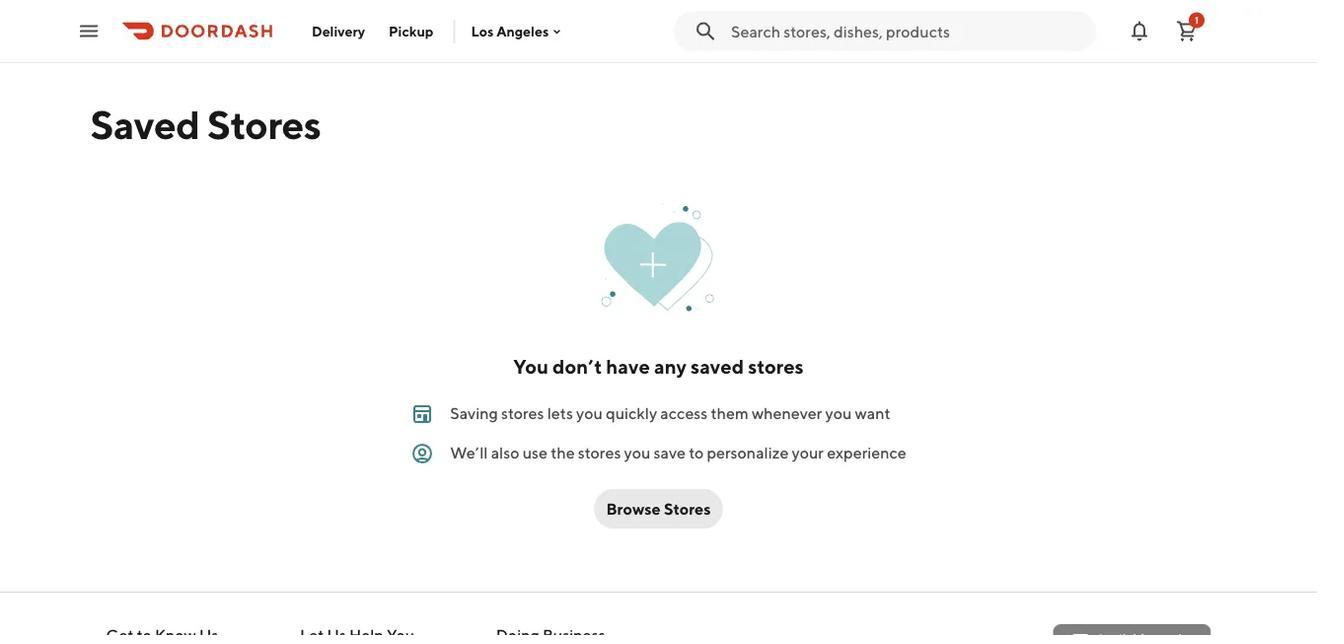 Task type: describe. For each thing, give the bounding box(es) containing it.
Store search: begin typing to search for stores available on DoorDash text field
[[731, 20, 1085, 42]]

we'll also use the stores you save to personalize your experience
[[450, 444, 907, 462]]

delivery
[[312, 23, 365, 39]]

1 button
[[1168, 11, 1207, 51]]

saved
[[90, 101, 200, 148]]

browse stores
[[607, 500, 711, 519]]

pickup button
[[377, 15, 446, 47]]

stores for saved stores
[[207, 101, 321, 148]]

stores for browse stores
[[664, 500, 711, 519]]

saved
[[691, 355, 744, 379]]

you don't have any saved stores
[[514, 355, 804, 379]]

don't
[[553, 355, 602, 379]]

personalize
[[707, 444, 789, 462]]

saving stores lets you quickly access them whenever you want
[[450, 404, 891, 423]]

we'll
[[450, 444, 488, 462]]

los
[[471, 23, 494, 39]]

the
[[551, 444, 575, 462]]

want
[[856, 404, 891, 423]]

open menu image
[[77, 19, 101, 43]]

have
[[606, 355, 650, 379]]

0 horizontal spatial you
[[577, 404, 603, 423]]

1 horizontal spatial you
[[624, 444, 651, 462]]

0 vertical spatial stores
[[748, 355, 804, 379]]

los angeles
[[471, 23, 549, 39]]

0 horizontal spatial stores
[[501, 404, 544, 423]]



Task type: locate. For each thing, give the bounding box(es) containing it.
you left want
[[826, 404, 852, 423]]

your
[[792, 444, 824, 462]]

notification bell image
[[1128, 19, 1152, 43]]

them
[[711, 404, 749, 423]]

0 horizontal spatial stores
[[207, 101, 321, 148]]

access
[[661, 404, 708, 423]]

whenever
[[752, 404, 823, 423]]

save
[[654, 444, 686, 462]]

you
[[577, 404, 603, 423], [826, 404, 852, 423], [624, 444, 651, 462]]

browse stores button
[[595, 490, 723, 529]]

stores
[[748, 355, 804, 379], [501, 404, 544, 423], [578, 444, 621, 462]]

quickly
[[606, 404, 658, 423]]

stores up 'whenever'
[[748, 355, 804, 379]]

1 vertical spatial stores
[[664, 500, 711, 519]]

you right lets
[[577, 404, 603, 423]]

2 horizontal spatial you
[[826, 404, 852, 423]]

stores inside button
[[664, 500, 711, 519]]

saved stores
[[90, 101, 321, 148]]

stores
[[207, 101, 321, 148], [664, 500, 711, 519]]

stores right the
[[578, 444, 621, 462]]

stores left lets
[[501, 404, 544, 423]]

los angeles button
[[471, 23, 565, 39]]

pickup
[[389, 23, 434, 39]]

1
[[1195, 14, 1199, 26]]

2 horizontal spatial stores
[[748, 355, 804, 379]]

1 vertical spatial stores
[[501, 404, 544, 423]]

browse
[[607, 500, 661, 519]]

saving
[[450, 404, 498, 423]]

also
[[491, 444, 520, 462]]

angeles
[[497, 23, 549, 39]]

1 horizontal spatial stores
[[578, 444, 621, 462]]

lets
[[548, 404, 573, 423]]

2 vertical spatial stores
[[578, 444, 621, 462]]

any
[[654, 355, 687, 379]]

1 horizontal spatial stores
[[664, 500, 711, 519]]

you
[[514, 355, 549, 379]]

to
[[689, 444, 704, 462]]

0 vertical spatial stores
[[207, 101, 321, 148]]

delivery button
[[300, 15, 377, 47]]

use
[[523, 444, 548, 462]]

1 items, open order cart image
[[1176, 19, 1199, 43]]

you left save
[[624, 444, 651, 462]]

experience
[[827, 444, 907, 462]]



Task type: vqa. For each thing, say whether or not it's contained in the screenshot.
1 items, open Order Cart 'image'
yes



